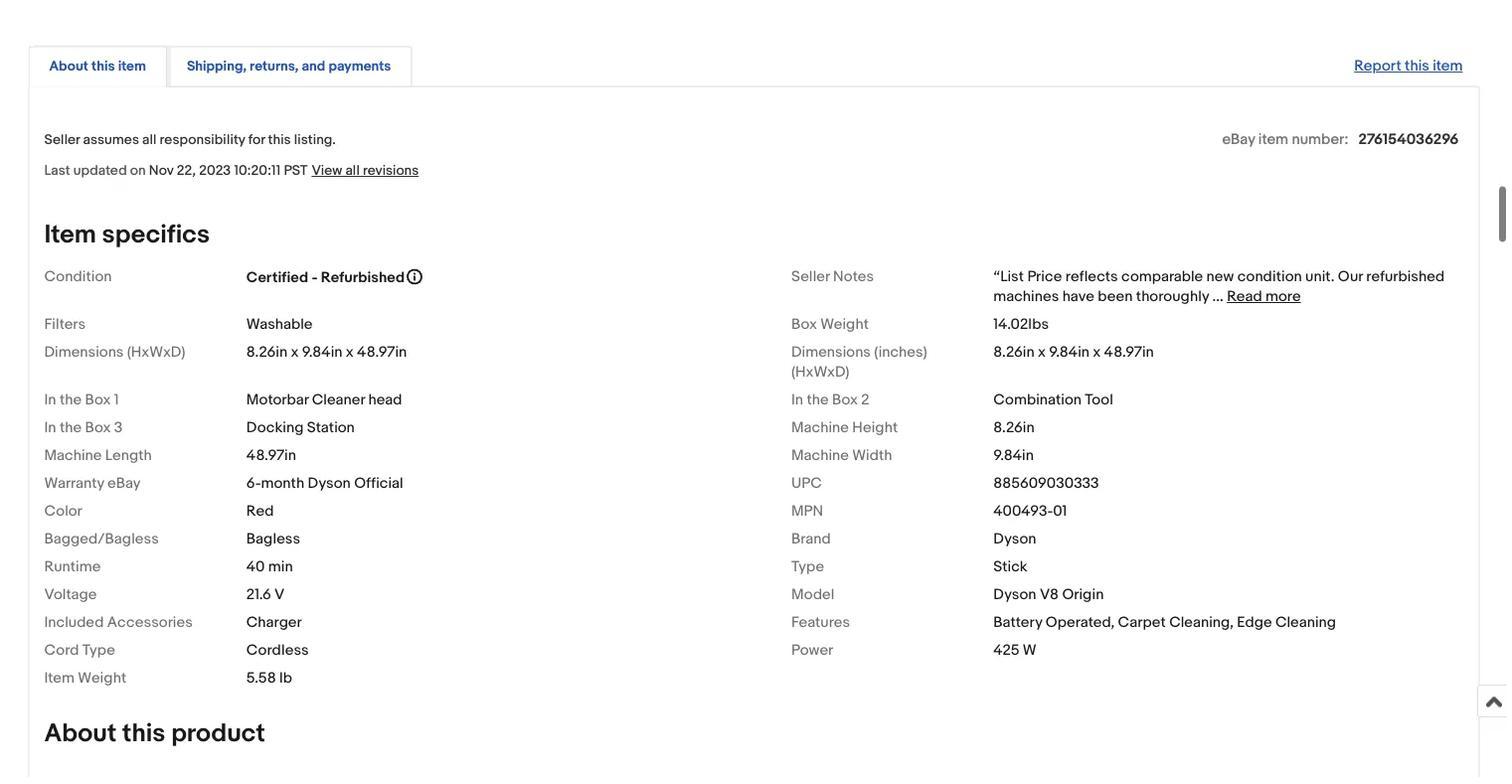 Task type: describe. For each thing, give the bounding box(es) containing it.
0 horizontal spatial (hxwxd)
[[127, 344, 185, 362]]

condition
[[1238, 268, 1303, 286]]

machine width
[[792, 447, 893, 465]]

v8
[[1040, 586, 1059, 604]]

updated
[[73, 163, 127, 179]]

unit.
[[1306, 268, 1335, 286]]

shipping, returns, and payments
[[187, 58, 391, 75]]

washable
[[246, 316, 313, 334]]

accessories
[[107, 614, 193, 632]]

cord type
[[44, 642, 115, 660]]

machines
[[994, 288, 1060, 306]]

1 horizontal spatial 9.84in
[[994, 447, 1034, 465]]

item for about this item
[[118, 58, 146, 75]]

reflects
[[1066, 268, 1119, 286]]

885609030333
[[994, 475, 1100, 493]]

2
[[862, 391, 870, 409]]

1 horizontal spatial all
[[346, 163, 360, 179]]

tab list containing about this item
[[28, 42, 1481, 87]]

red
[[246, 503, 274, 521]]

21.6 v
[[246, 586, 285, 604]]

power
[[792, 642, 834, 660]]

6-month dyson official
[[246, 475, 403, 493]]

8.26in for (inches)
[[994, 344, 1035, 362]]

the for in the box 1
[[60, 391, 82, 409]]

5.58
[[246, 670, 276, 688]]

dyson v8 origin
[[994, 586, 1104, 604]]

returns,
[[250, 58, 299, 75]]

listing.
[[294, 132, 336, 149]]

machine for machine length
[[44, 447, 102, 465]]

seller for seller assumes all responsibility for this listing.
[[44, 132, 80, 149]]

revisions
[[363, 163, 419, 179]]

about this item
[[49, 58, 146, 75]]

(hxwxd) inside dimensions (inches) (hxwxd)
[[792, 364, 850, 381]]

month
[[261, 475, 305, 493]]

origin
[[1063, 586, 1104, 604]]

5.58 lb
[[246, 670, 292, 688]]

last updated on nov 22, 2023 10:20:11 pst view all revisions
[[44, 163, 419, 179]]

0 vertical spatial type
[[792, 558, 825, 576]]

0 horizontal spatial 48.97in
[[246, 447, 296, 465]]

"list price reflects comparable new condition unit. our refurbished machines have been thoroughly ...
[[994, 268, 1446, 306]]

refurbished
[[321, 269, 405, 287]]

and
[[302, 58, 326, 75]]

more
[[1266, 288, 1302, 306]]

notes
[[833, 268, 874, 286]]

responsibility
[[160, 132, 245, 149]]

8.26in for (hxwxd)
[[246, 344, 288, 362]]

height
[[853, 419, 898, 437]]

shipping,
[[187, 58, 247, 75]]

docking station
[[246, 419, 355, 437]]

item for item weight
[[44, 670, 75, 688]]

0 horizontal spatial all
[[142, 132, 157, 149]]

this for about this product
[[122, 719, 166, 750]]

the for in the box 3
[[60, 419, 82, 437]]

brand
[[792, 531, 831, 549]]

in for in the box 3
[[44, 419, 56, 437]]

box for combination tool
[[833, 391, 858, 409]]

425 w
[[994, 642, 1037, 660]]

cord
[[44, 642, 79, 660]]

motorbar
[[246, 391, 309, 409]]

comparable
[[1122, 268, 1204, 286]]

stick
[[994, 558, 1028, 576]]

10:20:11
[[234, 163, 281, 179]]

head
[[368, 391, 402, 409]]

product
[[171, 719, 265, 750]]

the for in the box 2
[[807, 391, 829, 409]]

"list
[[994, 268, 1025, 286]]

our
[[1339, 268, 1364, 286]]

8.26in down combination
[[994, 419, 1035, 437]]

included
[[44, 614, 104, 632]]

been
[[1098, 288, 1133, 306]]

9.84in for dimensions (hxwxd)
[[302, 344, 343, 362]]

edge
[[1238, 614, 1273, 632]]

assumes
[[83, 132, 139, 149]]

view all revisions link
[[308, 162, 419, 179]]

v
[[275, 586, 285, 604]]

machine length
[[44, 447, 152, 465]]

40
[[246, 558, 265, 576]]

battery operated, carpet cleaning, edge cleaning
[[994, 614, 1337, 632]]

0 horizontal spatial type
[[82, 642, 115, 660]]

last
[[44, 163, 70, 179]]

in the box 3
[[44, 419, 123, 437]]

in for in the box 1
[[44, 391, 56, 409]]

model
[[792, 586, 835, 604]]

21.6
[[246, 586, 271, 604]]

9.84in for dimensions (inches) (hxwxd)
[[1050, 344, 1090, 362]]

48.97in for dimensions (hxwxd)
[[357, 344, 407, 362]]

read
[[1228, 288, 1263, 306]]

warranty ebay
[[44, 475, 141, 493]]

refurbished
[[1367, 268, 1446, 286]]

dimensions for dimensions (hxwxd)
[[44, 344, 124, 362]]

bagless
[[246, 531, 300, 549]]

this right for
[[268, 132, 291, 149]]

combination tool
[[994, 391, 1114, 409]]

-
[[312, 269, 318, 287]]

dimensions for dimensions (inches) (hxwxd)
[[792, 344, 871, 362]]

seller notes
[[792, 268, 874, 286]]

1 x from the left
[[291, 344, 299, 362]]

14.02lbs
[[994, 316, 1049, 334]]



Task type: vqa. For each thing, say whether or not it's contained in the screenshot.
About related to About this item
yes



Task type: locate. For each thing, give the bounding box(es) containing it.
about
[[49, 58, 88, 75], [44, 719, 117, 750]]

item inside button
[[118, 58, 146, 75]]

1 horizontal spatial 8.26in x 9.84in x 48.97in
[[994, 344, 1155, 362]]

1 horizontal spatial weight
[[821, 316, 869, 334]]

this up assumes
[[91, 58, 115, 75]]

1 horizontal spatial seller
[[792, 268, 830, 286]]

48.97in up head
[[357, 344, 407, 362]]

dimensions
[[44, 344, 124, 362], [792, 344, 871, 362]]

1 vertical spatial item
[[44, 670, 75, 688]]

box for docking station
[[85, 419, 111, 437]]

item up condition
[[44, 220, 96, 251]]

carpet
[[1119, 614, 1167, 632]]

item left number:
[[1259, 131, 1289, 149]]

x down washable at the top of page
[[291, 344, 299, 362]]

ebay item number: 276154036296
[[1223, 131, 1460, 149]]

about down item weight
[[44, 719, 117, 750]]

1 horizontal spatial item
[[1259, 131, 1289, 149]]

box for motorbar cleaner head
[[85, 391, 111, 409]]

2 horizontal spatial item
[[1434, 57, 1464, 75]]

48.97in up tool
[[1105, 344, 1155, 362]]

machine
[[792, 419, 849, 437], [44, 447, 102, 465], [792, 447, 849, 465]]

type down the brand
[[792, 558, 825, 576]]

thoroughly
[[1137, 288, 1210, 306]]

report this item
[[1355, 57, 1464, 75]]

dimensions down filters at the left top
[[44, 344, 124, 362]]

x
[[291, 344, 299, 362], [346, 344, 354, 362], [1038, 344, 1046, 362], [1093, 344, 1101, 362]]

on
[[130, 163, 146, 179]]

8.26in down 14.02lbs
[[994, 344, 1035, 362]]

tab list
[[28, 42, 1481, 87]]

40 min
[[246, 558, 293, 576]]

0 horizontal spatial item
[[118, 58, 146, 75]]

276154036296
[[1359, 131, 1460, 149]]

certified
[[246, 269, 308, 287]]

dyson for dyson v8 origin
[[994, 586, 1037, 604]]

dyson for dyson
[[994, 531, 1037, 549]]

9.84in up motorbar cleaner head
[[302, 344, 343, 362]]

shipping, returns, and payments button
[[187, 57, 391, 76]]

8.26in x 9.84in x 48.97in up motorbar cleaner head
[[246, 344, 407, 362]]

dyson
[[308, 475, 351, 493], [994, 531, 1037, 549], [994, 586, 1037, 604]]

charger
[[246, 614, 302, 632]]

machine up warranty
[[44, 447, 102, 465]]

dimensions (inches) (hxwxd)
[[792, 344, 928, 381]]

about up assumes
[[49, 58, 88, 75]]

included accessories
[[44, 614, 193, 632]]

1 dimensions from the left
[[44, 344, 124, 362]]

weight for box weight
[[821, 316, 869, 334]]

about for about this item
[[49, 58, 88, 75]]

machine down in the box 2
[[792, 419, 849, 437]]

in up machine height
[[792, 391, 804, 409]]

box left 3
[[85, 419, 111, 437]]

number:
[[1292, 131, 1349, 149]]

1 horizontal spatial 48.97in
[[357, 344, 407, 362]]

2 horizontal spatial 9.84in
[[1050, 344, 1090, 362]]

2 dimensions from the left
[[792, 344, 871, 362]]

official
[[354, 475, 403, 493]]

weight down cord type
[[78, 670, 126, 688]]

item up assumes
[[118, 58, 146, 75]]

price
[[1028, 268, 1063, 286]]

this left product
[[122, 719, 166, 750]]

seller
[[44, 132, 80, 149], [792, 268, 830, 286]]

new
[[1207, 268, 1235, 286]]

seller for seller notes
[[792, 268, 830, 286]]

runtime
[[44, 558, 101, 576]]

2 8.26in x 9.84in x 48.97in from the left
[[994, 344, 1155, 362]]

bagged/bagless
[[44, 531, 159, 549]]

the up in the box 3
[[60, 391, 82, 409]]

9.84in up '885609030333'
[[994, 447, 1034, 465]]

this for report this item
[[1406, 57, 1430, 75]]

3 x from the left
[[1038, 344, 1046, 362]]

about this item button
[[49, 57, 146, 76]]

01
[[1054, 503, 1068, 521]]

features
[[792, 614, 851, 632]]

all
[[142, 132, 157, 149], [346, 163, 360, 179]]

box down seller notes
[[792, 316, 817, 334]]

report this item link
[[1345, 47, 1474, 85]]

combination
[[994, 391, 1082, 409]]

3
[[114, 419, 123, 437]]

0 vertical spatial all
[[142, 132, 157, 149]]

8.26in
[[246, 344, 288, 362], [994, 344, 1035, 362], [994, 419, 1035, 437]]

station
[[307, 419, 355, 437]]

filters
[[44, 316, 86, 334]]

weight up dimensions (inches) (hxwxd)
[[821, 316, 869, 334]]

have
[[1063, 288, 1095, 306]]

9.84in up combination tool
[[1050, 344, 1090, 362]]

1 vertical spatial (hxwxd)
[[792, 364, 850, 381]]

battery
[[994, 614, 1043, 632]]

425
[[994, 642, 1020, 660]]

0 horizontal spatial 9.84in
[[302, 344, 343, 362]]

item right report
[[1434, 57, 1464, 75]]

1 vertical spatial seller
[[792, 268, 830, 286]]

ebay left number:
[[1223, 131, 1256, 149]]

seller assumes all responsibility for this listing.
[[44, 132, 336, 149]]

seller left notes on the right top of the page
[[792, 268, 830, 286]]

pst
[[284, 163, 308, 179]]

cleaning
[[1276, 614, 1337, 632]]

nov
[[149, 163, 174, 179]]

8.26in x 9.84in x 48.97in
[[246, 344, 407, 362], [994, 344, 1155, 362]]

1 vertical spatial type
[[82, 642, 115, 660]]

0 vertical spatial about
[[49, 58, 88, 75]]

1
[[114, 391, 119, 409]]

item specifics
[[44, 220, 210, 251]]

this right report
[[1406, 57, 1430, 75]]

this for about this item
[[91, 58, 115, 75]]

item for report this item
[[1434, 57, 1464, 75]]

8.26in down washable at the top of page
[[246, 344, 288, 362]]

0 vertical spatial (hxwxd)
[[127, 344, 185, 362]]

condition
[[44, 268, 112, 286]]

1 vertical spatial weight
[[78, 670, 126, 688]]

box
[[792, 316, 817, 334], [85, 391, 111, 409], [833, 391, 858, 409], [85, 419, 111, 437]]

specifics
[[102, 220, 210, 251]]

8.26in x 9.84in x 48.97in for dimensions (inches) (hxwxd)
[[994, 344, 1155, 362]]

1 vertical spatial all
[[346, 163, 360, 179]]

0 horizontal spatial ebay
[[108, 475, 141, 493]]

machine for machine width
[[792, 447, 849, 465]]

0 horizontal spatial dimensions
[[44, 344, 124, 362]]

certified - refurbished
[[246, 269, 405, 287]]

in for in the box 2
[[792, 391, 804, 409]]

machine up upc
[[792, 447, 849, 465]]

x up tool
[[1093, 344, 1101, 362]]

weight for item weight
[[78, 670, 126, 688]]

item down cord at the left bottom of the page
[[44, 670, 75, 688]]

ebay
[[1223, 131, 1256, 149], [108, 475, 141, 493]]

dimensions inside dimensions (inches) (hxwxd)
[[792, 344, 871, 362]]

in down in the box 1
[[44, 419, 56, 437]]

the up machine height
[[807, 391, 829, 409]]

48.97in
[[357, 344, 407, 362], [1105, 344, 1155, 362], [246, 447, 296, 465]]

1 horizontal spatial (hxwxd)
[[792, 364, 850, 381]]

2 vertical spatial dyson
[[994, 586, 1037, 604]]

type
[[792, 558, 825, 576], [82, 642, 115, 660]]

box left 2
[[833, 391, 858, 409]]

dimensions down box weight
[[792, 344, 871, 362]]

about for about this product
[[44, 719, 117, 750]]

400493-01
[[994, 503, 1068, 521]]

dyson up battery
[[994, 586, 1037, 604]]

read more button
[[1228, 288, 1302, 306]]

length
[[105, 447, 152, 465]]

2 x from the left
[[346, 344, 354, 362]]

docking
[[246, 419, 304, 437]]

lb
[[279, 670, 292, 688]]

1 vertical spatial about
[[44, 719, 117, 750]]

view
[[312, 163, 342, 179]]

item
[[44, 220, 96, 251], [44, 670, 75, 688]]

cordless
[[246, 642, 309, 660]]

1 horizontal spatial ebay
[[1223, 131, 1256, 149]]

about this product
[[44, 719, 265, 750]]

0 vertical spatial seller
[[44, 132, 80, 149]]

dyson right month
[[308, 475, 351, 493]]

ebay down length
[[108, 475, 141, 493]]

0 horizontal spatial seller
[[44, 132, 80, 149]]

(inches)
[[875, 344, 928, 362]]

read more
[[1228, 288, 1302, 306]]

48.97in for dimensions (inches) (hxwxd)
[[1105, 344, 1155, 362]]

in up in the box 3
[[44, 391, 56, 409]]

item for item specifics
[[44, 220, 96, 251]]

mpn
[[792, 503, 824, 521]]

in
[[44, 391, 56, 409], [792, 391, 804, 409], [44, 419, 56, 437]]

x up "cleaner"
[[346, 344, 354, 362]]

0 vertical spatial weight
[[821, 316, 869, 334]]

dyson up stick in the right bottom of the page
[[994, 531, 1037, 549]]

the
[[60, 391, 82, 409], [807, 391, 829, 409], [60, 419, 82, 437]]

0 horizontal spatial 8.26in x 9.84in x 48.97in
[[246, 344, 407, 362]]

all right view
[[346, 163, 360, 179]]

box left 1
[[85, 391, 111, 409]]

all up on
[[142, 132, 157, 149]]

8.26in x 9.84in x 48.97in up combination tool
[[994, 344, 1155, 362]]

0 horizontal spatial weight
[[78, 670, 126, 688]]

seller up the last
[[44, 132, 80, 149]]

48.97in down docking
[[246, 447, 296, 465]]

0 vertical spatial item
[[44, 220, 96, 251]]

4 x from the left
[[1093, 344, 1101, 362]]

w
[[1023, 642, 1037, 660]]

2 item from the top
[[44, 670, 75, 688]]

machine for machine height
[[792, 419, 849, 437]]

22,
[[177, 163, 196, 179]]

in the box 1
[[44, 391, 119, 409]]

warranty
[[44, 475, 104, 493]]

1 vertical spatial dyson
[[994, 531, 1037, 549]]

1 horizontal spatial dimensions
[[792, 344, 871, 362]]

1 8.26in x 9.84in x 48.97in from the left
[[246, 344, 407, 362]]

400493-
[[994, 503, 1054, 521]]

type up item weight
[[82, 642, 115, 660]]

this inside button
[[91, 58, 115, 75]]

2 horizontal spatial 48.97in
[[1105, 344, 1155, 362]]

0 vertical spatial ebay
[[1223, 131, 1256, 149]]

x down 14.02lbs
[[1038, 344, 1046, 362]]

8.26in x 9.84in x 48.97in for dimensions (hxwxd)
[[246, 344, 407, 362]]

1 vertical spatial ebay
[[108, 475, 141, 493]]

the down in the box 1
[[60, 419, 82, 437]]

voltage
[[44, 586, 97, 604]]

1 item from the top
[[44, 220, 96, 251]]

1 horizontal spatial type
[[792, 558, 825, 576]]

payments
[[329, 58, 391, 75]]

0 vertical spatial dyson
[[308, 475, 351, 493]]

about inside button
[[49, 58, 88, 75]]

2023
[[199, 163, 231, 179]]



